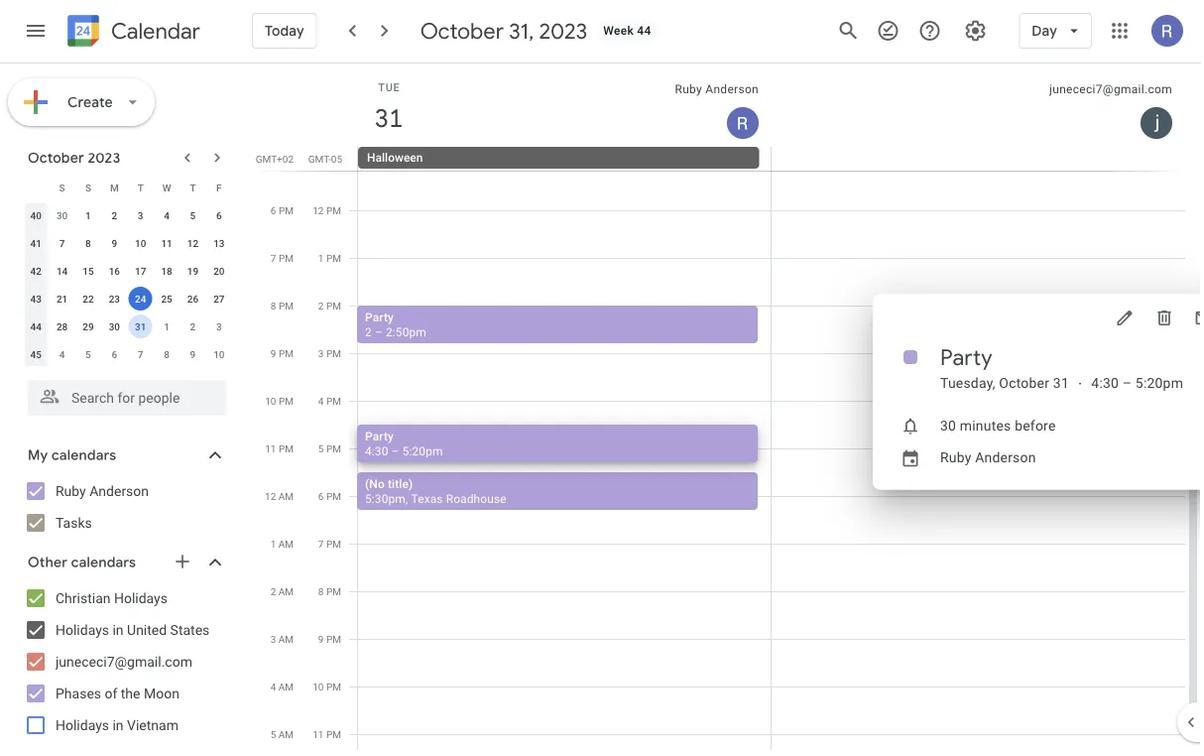 Task type: describe. For each thing, give the bounding box(es) containing it.
1 for 1 am
[[271, 538, 276, 550]]

44 inside row
[[30, 320, 42, 332]]

3 for 3 am
[[271, 633, 276, 645]]

pm down 2 pm
[[326, 347, 341, 359]]

2 inside party 2 – 2:50pm
[[365, 325, 372, 339]]

0 vertical spatial 10 pm
[[265, 395, 294, 407]]

31 inside party tuesday, october 31 ⋅ 4:30 – 5:20pm
[[1054, 375, 1070, 391]]

25
[[161, 293, 172, 305]]

tasks
[[56, 514, 92, 531]]

9 left 10 element
[[112, 237, 117, 249]]

– for party 2 – 2:50pm
[[375, 325, 383, 339]]

the
[[121, 685, 140, 702]]

other calendars button
[[4, 547, 246, 578]]

in for united
[[113, 622, 124, 638]]

26 element
[[181, 287, 205, 311]]

united
[[127, 622, 167, 638]]

4 pm
[[318, 395, 341, 407]]

pm left 1 pm on the left top
[[279, 252, 294, 264]]

am for 1 am
[[279, 538, 294, 550]]

17 element
[[129, 259, 152, 283]]

10 left 11 "element"
[[135, 237, 146, 249]]

vietnam
[[127, 717, 179, 733]]

m
[[110, 182, 119, 193]]

today button
[[252, 7, 317, 55]]

8 right 27 element
[[271, 300, 276, 312]]

phases of the moon
[[56, 685, 179, 702]]

0 horizontal spatial 11 pm
[[265, 443, 294, 454]]

pm right 1 am
[[326, 538, 341, 550]]

31 inside column header
[[373, 102, 402, 134]]

tue
[[378, 81, 401, 93]]

6 down the gmt+02
[[271, 204, 276, 216]]

28 element
[[50, 315, 74, 338]]

1 horizontal spatial 2023
[[539, 17, 588, 45]]

23
[[109, 293, 120, 305]]

19 element
[[181, 259, 205, 283]]

29 element
[[76, 315, 100, 338]]

0 horizontal spatial 2023
[[88, 149, 120, 167]]

16
[[109, 265, 120, 277]]

10 right '4 am'
[[313, 681, 324, 693]]

30 for 30 element
[[109, 320, 120, 332]]

roadhouse
[[446, 492, 507, 506]]

4 for november 4 element
[[59, 348, 65, 360]]

am for 12 am
[[279, 490, 294, 502]]

31,
[[509, 17, 534, 45]]

pm right '3 am'
[[326, 633, 341, 645]]

phases
[[56, 685, 101, 702]]

f
[[216, 182, 222, 193]]

pm right 2 am
[[326, 585, 341, 597]]

Search for people text field
[[40, 380, 214, 416]]

(no title) 5:30pm , texas roadhouse
[[365, 477, 507, 506]]

0 vertical spatial 7 pm
[[271, 252, 294, 264]]

november 3 element
[[207, 315, 231, 338]]

7 right 20 element
[[271, 252, 276, 264]]

1 vertical spatial 10 pm
[[313, 681, 341, 693]]

1 vertical spatial 7 pm
[[318, 538, 341, 550]]

1 pm
[[318, 252, 341, 264]]

6 left november 7 element
[[112, 348, 117, 360]]

,
[[406, 492, 408, 506]]

holidays for vietnam
[[56, 717, 109, 733]]

am for 3 am
[[279, 633, 294, 645]]

1 horizontal spatial 9 pm
[[318, 633, 341, 645]]

28
[[56, 320, 68, 332]]

15
[[83, 265, 94, 277]]

november 2 element
[[181, 315, 205, 338]]

5 for 5 am
[[271, 728, 276, 740]]

pm right 5 am
[[326, 728, 341, 740]]

8 left november 9 element
[[164, 348, 170, 360]]

row group inside october 2023 grid
[[23, 201, 232, 368]]

pm down 3 pm
[[326, 395, 341, 407]]

christian
[[56, 590, 111, 606]]

add other calendars image
[[173, 552, 192, 572]]

november 6 element
[[103, 342, 126, 366]]

0 vertical spatial 6 pm
[[271, 204, 294, 216]]

31 inside cell
[[135, 320, 146, 332]]

9 right november 10 element
[[271, 347, 276, 359]]

2 for 'november 2' element
[[190, 320, 196, 332]]

holidays for united
[[56, 622, 109, 638]]

12 pm
[[313, 204, 341, 216]]

settings menu image
[[964, 19, 988, 43]]

31 grid
[[254, 64, 1202, 751]]

october 31, 2023
[[420, 17, 588, 45]]

party for party 2 – 2:50pm
[[365, 310, 394, 324]]

2 down m
[[112, 209, 117, 221]]

⋅
[[1078, 375, 1084, 391]]

calendar
[[111, 17, 200, 45]]

create button
[[8, 78, 155, 126]]

row containing 41
[[23, 229, 232, 257]]

1 vertical spatial 11
[[265, 443, 276, 454]]

gmt-05
[[308, 153, 342, 165]]

12 am
[[265, 490, 294, 502]]

pm up 1 pm on the left top
[[326, 204, 341, 216]]

16 element
[[103, 259, 126, 283]]

main drawer image
[[24, 19, 48, 43]]

13
[[213, 237, 225, 249]]

party tuesday, october 31 ⋅ 4:30 – 5:20pm
[[941, 344, 1184, 391]]

junececi7@gmail.com inside 31 grid
[[1050, 82, 1173, 96]]

tue 31
[[373, 81, 402, 134]]

pm up 2 pm
[[326, 252, 341, 264]]

2 pm
[[318, 300, 341, 312]]

party for party tuesday, october 31 ⋅ 4:30 – 5:20pm
[[941, 344, 993, 372]]

september 30 element
[[50, 203, 74, 227]]

of
[[105, 685, 117, 702]]

row containing 45
[[23, 340, 232, 368]]

week 44
[[604, 24, 651, 38]]

3 for november 3 'element'
[[216, 320, 222, 332]]

42
[[30, 265, 42, 277]]

0 vertical spatial holidays
[[114, 590, 168, 606]]

november 9 element
[[181, 342, 205, 366]]

pm left 12 pm
[[279, 204, 294, 216]]

october 2023
[[28, 149, 120, 167]]

6 right 12 am
[[318, 490, 324, 502]]

party 2 – 2:50pm
[[365, 310, 427, 339]]

my calendars button
[[4, 440, 246, 471]]

delete event image
[[1155, 308, 1175, 328]]

week
[[604, 24, 634, 38]]

ruby anderson inside my calendars list
[[56, 483, 149, 499]]

ruby inside 31 column header
[[675, 82, 703, 96]]

4 for 4 pm
[[318, 395, 324, 407]]

7 right 1 am
[[318, 538, 324, 550]]

pm left 3 pm
[[279, 347, 294, 359]]

other calendars
[[28, 554, 136, 572]]

october inside party tuesday, october 31 ⋅ 4:30 – 5:20pm
[[1000, 375, 1050, 391]]

45
[[30, 348, 42, 360]]

4:30 inside party 4:30 – 5:20pm
[[365, 444, 388, 458]]

junececi7@gmail.com inside other calendars list
[[56, 653, 192, 670]]

texas
[[411, 492, 443, 506]]

19
[[187, 265, 199, 277]]

pm left (no
[[326, 490, 341, 502]]

november 5 element
[[76, 342, 100, 366]]

30 for 30 minutes before
[[941, 418, 957, 434]]

05
[[331, 153, 342, 165]]

3 up 10 element
[[138, 209, 143, 221]]

3 pm
[[318, 347, 341, 359]]

party for party 4:30 – 5:20pm
[[365, 429, 394, 443]]

30 element
[[103, 315, 126, 338]]

10 left the 4 pm on the bottom
[[265, 395, 276, 407]]

27 element
[[207, 287, 231, 311]]

day
[[1032, 22, 1058, 40]]

1 for november 1 element
[[164, 320, 170, 332]]

pm down 1 pm on the left top
[[326, 300, 341, 312]]

13 element
[[207, 231, 231, 255]]

2 for 2 am
[[271, 585, 276, 597]]

1 horizontal spatial 44
[[637, 24, 651, 38]]

– inside party tuesday, october 31 ⋅ 4:30 – 5:20pm
[[1123, 375, 1132, 391]]

halloween button
[[358, 147, 760, 169]]

5:30pm
[[365, 492, 406, 506]]

18
[[161, 265, 172, 277]]

5 up 12 element
[[190, 209, 196, 221]]

row containing 40
[[23, 201, 232, 229]]

5:20pm inside party 4:30 – 5:20pm
[[402, 444, 443, 458]]

4 up 11 "element"
[[164, 209, 170, 221]]

2 am
[[271, 585, 294, 597]]

email event details image
[[1195, 308, 1202, 328]]

1 vertical spatial 11 pm
[[313, 728, 341, 740]]

halloween
[[367, 151, 423, 165]]

holidays in vietnam
[[56, 717, 179, 733]]

27
[[213, 293, 225, 305]]

1 right september 30 element
[[85, 209, 91, 221]]

november 10 element
[[207, 342, 231, 366]]

12 for 12
[[187, 237, 199, 249]]



Task type: locate. For each thing, give the bounding box(es) containing it.
3 up '4 am'
[[271, 633, 276, 645]]

None search field
[[0, 372, 246, 416]]

2 vertical spatial 30
[[941, 418, 957, 434]]

pm left 2 pm
[[279, 300, 294, 312]]

am up 5 am
[[279, 681, 294, 693]]

30 left minutes
[[941, 418, 957, 434]]

1 vertical spatial 31
[[135, 320, 146, 332]]

11
[[161, 237, 172, 249], [265, 443, 276, 454], [313, 728, 324, 740]]

calendars up christian holidays
[[71, 554, 136, 572]]

0 horizontal spatial 11
[[161, 237, 172, 249]]

2 t from the left
[[190, 182, 196, 193]]

6 am from the top
[[279, 728, 294, 740]]

44 right week
[[637, 24, 651, 38]]

row containing 44
[[23, 313, 232, 340]]

1 vertical spatial october
[[28, 149, 84, 167]]

4
[[164, 209, 170, 221], [59, 348, 65, 360], [318, 395, 324, 407], [271, 681, 276, 693]]

0 horizontal spatial ruby
[[56, 483, 86, 499]]

31 column header
[[358, 64, 772, 147]]

5 am
[[271, 728, 294, 740]]

14
[[56, 265, 68, 277]]

ruby anderson inside 31 column header
[[675, 82, 759, 96]]

2 vertical spatial holidays
[[56, 717, 109, 733]]

17
[[135, 265, 146, 277]]

20 element
[[207, 259, 231, 283]]

0 vertical spatial 30
[[56, 209, 68, 221]]

0 vertical spatial 4:30
[[1092, 375, 1119, 391]]

row
[[23, 174, 232, 201], [23, 201, 232, 229], [23, 229, 232, 257], [23, 257, 232, 285], [23, 285, 232, 313], [23, 313, 232, 340], [23, 340, 232, 368]]

3 am from the top
[[279, 585, 294, 597]]

4 am from the top
[[279, 633, 294, 645]]

6 pm
[[271, 204, 294, 216], [318, 490, 341, 502]]

holidays up united at left
[[114, 590, 168, 606]]

2 right november 1 element
[[190, 320, 196, 332]]

10 element
[[129, 231, 152, 255]]

pm right '4 am'
[[326, 681, 341, 693]]

9 right '3 am'
[[318, 633, 324, 645]]

1 vertical spatial 44
[[30, 320, 42, 332]]

24 cell
[[128, 285, 154, 313]]

30 for september 30 element
[[56, 209, 68, 221]]

pm down the 4 pm on the bottom
[[326, 443, 341, 454]]

0 horizontal spatial 6 pm
[[271, 204, 294, 216]]

0 horizontal spatial s
[[59, 182, 65, 193]]

1 am from the top
[[279, 490, 294, 502]]

9
[[112, 237, 117, 249], [271, 347, 276, 359], [190, 348, 196, 360], [318, 633, 324, 645]]

2
[[112, 209, 117, 221], [318, 300, 324, 312], [190, 320, 196, 332], [365, 325, 372, 339], [271, 585, 276, 597]]

2 horizontal spatial ruby anderson
[[941, 449, 1037, 466]]

5 am from the top
[[279, 681, 294, 693]]

row group
[[23, 201, 232, 368]]

2 inside 'november 2' element
[[190, 320, 196, 332]]

15 element
[[76, 259, 100, 283]]

0 horizontal spatial 8 pm
[[271, 300, 294, 312]]

0 vertical spatial calendars
[[51, 447, 116, 464]]

4 up 5 am
[[271, 681, 276, 693]]

1 vertical spatial 30
[[109, 320, 120, 332]]

am up '4 am'
[[279, 633, 294, 645]]

1 horizontal spatial 8 pm
[[318, 585, 341, 597]]

30 minutes before
[[941, 418, 1056, 434]]

7
[[59, 237, 65, 249], [271, 252, 276, 264], [138, 348, 143, 360], [318, 538, 324, 550]]

44
[[637, 24, 651, 38], [30, 320, 42, 332]]

pm left 5 pm
[[279, 443, 294, 454]]

8 pm left 2 pm
[[271, 300, 294, 312]]

2 s from the left
[[85, 182, 91, 193]]

1 horizontal spatial 6 pm
[[318, 490, 341, 502]]

24
[[135, 293, 146, 305]]

1 horizontal spatial ruby anderson
[[675, 82, 759, 96]]

gmt+02
[[256, 153, 294, 165]]

5 for november 5 element
[[85, 348, 91, 360]]

2 am from the top
[[279, 538, 294, 550]]

1 vertical spatial 2023
[[88, 149, 120, 167]]

2 vertical spatial 12
[[265, 490, 276, 502]]

0 horizontal spatial 12
[[187, 237, 199, 249]]

my calendars list
[[4, 475, 246, 539]]

9 right november 8 element
[[190, 348, 196, 360]]

party 4:30 – 5:20pm
[[365, 429, 443, 458]]

1 for 1 pm
[[318, 252, 324, 264]]

31 left ⋅
[[1054, 375, 1070, 391]]

holidays down phases
[[56, 717, 109, 733]]

10 pm right '4 am'
[[313, 681, 341, 693]]

14 element
[[50, 259, 74, 283]]

ruby inside my calendars list
[[56, 483, 86, 499]]

am
[[279, 490, 294, 502], [279, 538, 294, 550], [279, 585, 294, 597], [279, 633, 294, 645], [279, 681, 294, 693], [279, 728, 294, 740]]

31 right 30 element
[[135, 320, 146, 332]]

– inside party 4:30 – 5:20pm
[[392, 444, 399, 458]]

october for october 2023
[[28, 149, 84, 167]]

11 right 5 am
[[313, 728, 324, 740]]

w
[[162, 182, 171, 193]]

4:30 up (no
[[365, 444, 388, 458]]

4:30 inside party tuesday, october 31 ⋅ 4:30 – 5:20pm
[[1092, 375, 1119, 391]]

0 horizontal spatial 9 pm
[[271, 347, 294, 359]]

0 horizontal spatial anderson
[[90, 483, 149, 499]]

2 vertical spatial ruby
[[56, 483, 86, 499]]

11 right 10 element
[[161, 237, 172, 249]]

before
[[1015, 418, 1056, 434]]

5 left november 6 element
[[85, 348, 91, 360]]

7 left november 8 element
[[138, 348, 143, 360]]

2 horizontal spatial 11
[[313, 728, 324, 740]]

ruby
[[675, 82, 703, 96], [941, 449, 972, 466], [56, 483, 86, 499]]

anderson down my calendars dropdown button
[[90, 483, 149, 499]]

calendars inside dropdown button
[[51, 447, 116, 464]]

1 vertical spatial 6 pm
[[318, 490, 341, 502]]

11 pm up 12 am
[[265, 443, 294, 454]]

1 horizontal spatial 12
[[265, 490, 276, 502]]

october for october 31, 2023
[[420, 17, 504, 45]]

12
[[313, 204, 324, 216], [187, 237, 199, 249], [265, 490, 276, 502]]

5:20pm
[[1136, 375, 1184, 391], [402, 444, 443, 458]]

1 horizontal spatial october
[[420, 17, 504, 45]]

2 down 1 pm on the left top
[[318, 300, 324, 312]]

create
[[67, 93, 113, 111]]

5 down '4 am'
[[271, 728, 276, 740]]

7 row from the top
[[23, 340, 232, 368]]

30 right "29" 'element'
[[109, 320, 120, 332]]

states
[[170, 622, 210, 638]]

31 down tue
[[373, 102, 402, 134]]

october 2023 grid
[[19, 174, 232, 368]]

pm left the 4 pm on the bottom
[[279, 395, 294, 407]]

1 horizontal spatial 5:20pm
[[1136, 375, 1184, 391]]

0 horizontal spatial t
[[138, 182, 144, 193]]

1 horizontal spatial –
[[392, 444, 399, 458]]

holidays in united states
[[56, 622, 210, 638]]

calendars
[[51, 447, 116, 464], [71, 554, 136, 572]]

4 for 4 am
[[271, 681, 276, 693]]

– up title)
[[392, 444, 399, 458]]

tuesday, october 31 element
[[366, 95, 412, 141]]

1 horizontal spatial 31
[[373, 102, 402, 134]]

12 for 12 pm
[[313, 204, 324, 216]]

0 vertical spatial in
[[113, 622, 124, 638]]

11 up 12 am
[[265, 443, 276, 454]]

0 vertical spatial 44
[[637, 24, 651, 38]]

31 cell
[[128, 313, 154, 340]]

3 row from the top
[[23, 229, 232, 257]]

row containing s
[[23, 174, 232, 201]]

1 horizontal spatial anderson
[[706, 82, 759, 96]]

– inside party 2 – 2:50pm
[[375, 325, 383, 339]]

am for 2 am
[[279, 585, 294, 597]]

1 horizontal spatial 11
[[265, 443, 276, 454]]

gmt-
[[308, 153, 331, 165]]

2 row from the top
[[23, 201, 232, 229]]

12 inside october 2023 grid
[[187, 237, 199, 249]]

3 inside 'element'
[[216, 320, 222, 332]]

21
[[56, 293, 68, 305]]

11 inside "element"
[[161, 237, 172, 249]]

3 am
[[271, 633, 294, 645]]

41
[[30, 237, 42, 249]]

other
[[28, 554, 68, 572]]

2:50pm
[[386, 325, 427, 339]]

junececi7@gmail.com
[[1050, 82, 1173, 96], [56, 653, 192, 670]]

s up september 30 element
[[59, 182, 65, 193]]

0 horizontal spatial 5:20pm
[[402, 444, 443, 458]]

party inside party 4:30 – 5:20pm
[[365, 429, 394, 443]]

0 vertical spatial october
[[420, 17, 504, 45]]

2 vertical spatial –
[[392, 444, 399, 458]]

7 pm left 1 pm on the left top
[[271, 252, 294, 264]]

3 for 3 pm
[[318, 347, 324, 359]]

november 7 element
[[129, 342, 152, 366]]

in down phases of the moon
[[113, 717, 124, 733]]

2 left 2:50pm
[[365, 325, 372, 339]]

24, today element
[[129, 287, 152, 311]]

2 up '3 am'
[[271, 585, 276, 597]]

1 horizontal spatial ruby
[[675, 82, 703, 96]]

1 horizontal spatial 4:30
[[1092, 375, 1119, 391]]

am for 5 am
[[279, 728, 294, 740]]

6 row from the top
[[23, 313, 232, 340]]

1 vertical spatial party
[[941, 344, 993, 372]]

26
[[187, 293, 199, 305]]

1 vertical spatial –
[[1123, 375, 1132, 391]]

anderson
[[706, 82, 759, 96], [976, 449, 1037, 466], [90, 483, 149, 499]]

0 vertical spatial 11 pm
[[265, 443, 294, 454]]

1 vertical spatial holidays
[[56, 622, 109, 638]]

christian holidays
[[56, 590, 168, 606]]

0 horizontal spatial 44
[[30, 320, 42, 332]]

40
[[30, 209, 42, 221]]

– left 2:50pm
[[375, 325, 383, 339]]

row containing 42
[[23, 257, 232, 285]]

2 for 2 pm
[[318, 300, 324, 312]]

12 up 1 pm on the left top
[[313, 204, 324, 216]]

8 right 2 am
[[318, 585, 324, 597]]

calendars right my
[[51, 447, 116, 464]]

am up '3 am'
[[279, 585, 294, 597]]

1 vertical spatial 4:30
[[365, 444, 388, 458]]

2 horizontal spatial ruby
[[941, 449, 972, 466]]

2 in from the top
[[113, 717, 124, 733]]

6 pm left 12 pm
[[271, 204, 294, 216]]

1 horizontal spatial junececi7@gmail.com
[[1050, 82, 1173, 96]]

8 up 15 element
[[85, 237, 91, 249]]

junececi7@gmail.com down day 'popup button'
[[1050, 82, 1173, 96]]

0 vertical spatial 5:20pm
[[1136, 375, 1184, 391]]

20
[[213, 265, 225, 277]]

0 vertical spatial ruby
[[675, 82, 703, 96]]

11 pm
[[265, 443, 294, 454], [313, 728, 341, 740]]

31 element
[[129, 315, 152, 338]]

2023 right 31,
[[539, 17, 588, 45]]

1 s from the left
[[59, 182, 65, 193]]

1 in from the top
[[113, 622, 124, 638]]

my
[[28, 447, 48, 464]]

29
[[83, 320, 94, 332]]

2023 up m
[[88, 149, 120, 167]]

4 left november 5 element
[[59, 348, 65, 360]]

holidays down 'christian'
[[56, 622, 109, 638]]

day button
[[1019, 7, 1092, 55]]

30
[[56, 209, 68, 221], [109, 320, 120, 332], [941, 418, 957, 434]]

(no
[[365, 477, 385, 491]]

25 element
[[155, 287, 179, 311]]

5
[[190, 209, 196, 221], [85, 348, 91, 360], [318, 443, 324, 454], [271, 728, 276, 740]]

pm
[[279, 204, 294, 216], [326, 204, 341, 216], [279, 252, 294, 264], [326, 252, 341, 264], [279, 300, 294, 312], [326, 300, 341, 312], [279, 347, 294, 359], [326, 347, 341, 359], [279, 395, 294, 407], [326, 395, 341, 407], [279, 443, 294, 454], [326, 443, 341, 454], [326, 490, 341, 502], [326, 538, 341, 550], [326, 585, 341, 597], [326, 633, 341, 645], [326, 681, 341, 693], [326, 728, 341, 740]]

1 vertical spatial 9 pm
[[318, 633, 341, 645]]

ruby anderson
[[675, 82, 759, 96], [941, 449, 1037, 466], [56, 483, 149, 499]]

0 horizontal spatial 10 pm
[[265, 395, 294, 407]]

9 pm
[[271, 347, 294, 359], [318, 633, 341, 645]]

44 left 28
[[30, 320, 42, 332]]

6 pm left (no
[[318, 490, 341, 502]]

1 row from the top
[[23, 174, 232, 201]]

0 vertical spatial 8 pm
[[271, 300, 294, 312]]

43
[[30, 293, 42, 305]]

october left 31,
[[420, 17, 504, 45]]

30 right 40
[[56, 209, 68, 221]]

4 row from the top
[[23, 257, 232, 285]]

1 horizontal spatial t
[[190, 182, 196, 193]]

0 horizontal spatial 30
[[56, 209, 68, 221]]

0 horizontal spatial october
[[28, 149, 84, 167]]

row containing 43
[[23, 285, 232, 313]]

october up the before
[[1000, 375, 1050, 391]]

1 vertical spatial junececi7@gmail.com
[[56, 653, 192, 670]]

anderson inside my calendars list
[[90, 483, 149, 499]]

s
[[59, 182, 65, 193], [85, 182, 91, 193]]

5:20pm up title)
[[402, 444, 443, 458]]

ruby anderson down my calendars dropdown button
[[56, 483, 149, 499]]

party up 2:50pm
[[365, 310, 394, 324]]

2 horizontal spatial 31
[[1054, 375, 1070, 391]]

10 right november 9 element
[[213, 348, 225, 360]]

1 vertical spatial ruby
[[941, 449, 972, 466]]

8 pm
[[271, 300, 294, 312], [318, 585, 341, 597]]

18 element
[[155, 259, 179, 283]]

6
[[271, 204, 276, 216], [216, 209, 222, 221], [112, 348, 117, 360], [318, 490, 324, 502]]

4 down 3 pm
[[318, 395, 324, 407]]

4:30 right ⋅
[[1092, 375, 1119, 391]]

moon
[[144, 685, 179, 702]]

21 element
[[50, 287, 74, 311]]

party inside party tuesday, october 31 ⋅ 4:30 – 5:20pm
[[941, 344, 993, 372]]

6 down f
[[216, 209, 222, 221]]

3 down 2 pm
[[318, 347, 324, 359]]

5 for 5 pm
[[318, 443, 324, 454]]

0 horizontal spatial junececi7@gmail.com
[[56, 653, 192, 670]]

1 horizontal spatial 10 pm
[[313, 681, 341, 693]]

22 element
[[76, 287, 100, 311]]

0 horizontal spatial 31
[[135, 320, 146, 332]]

ruby anderson down minutes
[[941, 449, 1037, 466]]

my calendars
[[28, 447, 116, 464]]

t
[[138, 182, 144, 193], [190, 182, 196, 193]]

2 vertical spatial 11
[[313, 728, 324, 740]]

9 pm left 3 pm
[[271, 347, 294, 359]]

2 vertical spatial anderson
[[90, 483, 149, 499]]

1 horizontal spatial s
[[85, 182, 91, 193]]

3 right 'november 2' element
[[216, 320, 222, 332]]

in
[[113, 622, 124, 638], [113, 717, 124, 733]]

party inside party 2 – 2:50pm
[[365, 310, 394, 324]]

1 vertical spatial ruby anderson
[[941, 449, 1037, 466]]

0 vertical spatial junececi7@gmail.com
[[1050, 82, 1173, 96]]

party up (no
[[365, 429, 394, 443]]

calendars for my calendars
[[51, 447, 116, 464]]

today
[[265, 22, 304, 40]]

7 right 41
[[59, 237, 65, 249]]

0 horizontal spatial 7 pm
[[271, 252, 294, 264]]

5 inside november 5 element
[[85, 348, 91, 360]]

1 vertical spatial 5:20pm
[[402, 444, 443, 458]]

am for 4 am
[[279, 681, 294, 693]]

1 horizontal spatial 30
[[109, 320, 120, 332]]

minutes
[[960, 418, 1012, 434]]

2 horizontal spatial –
[[1123, 375, 1132, 391]]

10
[[135, 237, 146, 249], [213, 348, 225, 360], [265, 395, 276, 407], [313, 681, 324, 693]]

anderson inside 31 column header
[[706, 82, 759, 96]]

2 vertical spatial ruby anderson
[[56, 483, 149, 499]]

1 vertical spatial 12
[[187, 237, 199, 249]]

calendars for other calendars
[[71, 554, 136, 572]]

other calendars list
[[4, 582, 246, 741]]

1 horizontal spatial 7 pm
[[318, 538, 341, 550]]

0 vertical spatial 12
[[313, 204, 324, 216]]

0 vertical spatial 31
[[373, 102, 402, 134]]

4:30
[[1092, 375, 1119, 391], [365, 444, 388, 458]]

22
[[83, 293, 94, 305]]

31
[[373, 102, 402, 134], [135, 320, 146, 332], [1054, 375, 1070, 391]]

calendar element
[[64, 11, 200, 55]]

– for party 4:30 – 5:20pm
[[392, 444, 399, 458]]

12 for 12 am
[[265, 490, 276, 502]]

2 horizontal spatial october
[[1000, 375, 1050, 391]]

0 horizontal spatial ruby anderson
[[56, 483, 149, 499]]

8 pm right 2 am
[[318, 585, 341, 597]]

1 horizontal spatial 11 pm
[[313, 728, 341, 740]]

1 vertical spatial anderson
[[976, 449, 1037, 466]]

1 am
[[271, 538, 294, 550]]

10 pm
[[265, 395, 294, 407], [313, 681, 341, 693]]

november 1 element
[[155, 315, 179, 338]]

2 vertical spatial party
[[365, 429, 394, 443]]

11 element
[[155, 231, 179, 255]]

5:20pm inside party tuesday, october 31 ⋅ 4:30 – 5:20pm
[[1136, 375, 1184, 391]]

0 vertical spatial 2023
[[539, 17, 588, 45]]

junececi7@gmail.com up phases of the moon
[[56, 653, 192, 670]]

party heading
[[941, 344, 993, 372]]

7 pm
[[271, 252, 294, 264], [318, 538, 341, 550]]

5 row from the top
[[23, 285, 232, 313]]

5 pm
[[318, 443, 341, 454]]

4 am
[[271, 681, 294, 693]]

0 vertical spatial 9 pm
[[271, 347, 294, 359]]

0 vertical spatial ruby anderson
[[675, 82, 759, 96]]

12 element
[[181, 231, 205, 255]]

november 8 element
[[155, 342, 179, 366]]

halloween row
[[349, 147, 1202, 171]]

0 horizontal spatial –
[[375, 325, 383, 339]]

7 pm right 1 am
[[318, 538, 341, 550]]

0 vertical spatial 11
[[161, 237, 172, 249]]

5:20pm down delete event icon
[[1136, 375, 1184, 391]]

november 4 element
[[50, 342, 74, 366]]

tuesday,
[[941, 375, 996, 391]]

calendars inside dropdown button
[[71, 554, 136, 572]]

2 horizontal spatial 30
[[941, 418, 957, 434]]

in for vietnam
[[113, 717, 124, 733]]

23 element
[[103, 287, 126, 311]]

2 vertical spatial 31
[[1054, 375, 1070, 391]]

1 t from the left
[[138, 182, 144, 193]]

october up september 30 element
[[28, 149, 84, 167]]

title)
[[388, 477, 413, 491]]

holidays
[[114, 590, 168, 606], [56, 622, 109, 638], [56, 717, 109, 733]]

– right ⋅
[[1123, 375, 1132, 391]]

5 down the 4 pm on the bottom
[[318, 443, 324, 454]]

calendar heading
[[107, 17, 200, 45]]

in left united at left
[[113, 622, 124, 638]]

anderson down '30 minutes before'
[[976, 449, 1037, 466]]

row group containing 40
[[23, 201, 232, 368]]



Task type: vqa. For each thing, say whether or not it's contained in the screenshot.
Texas on the left
yes



